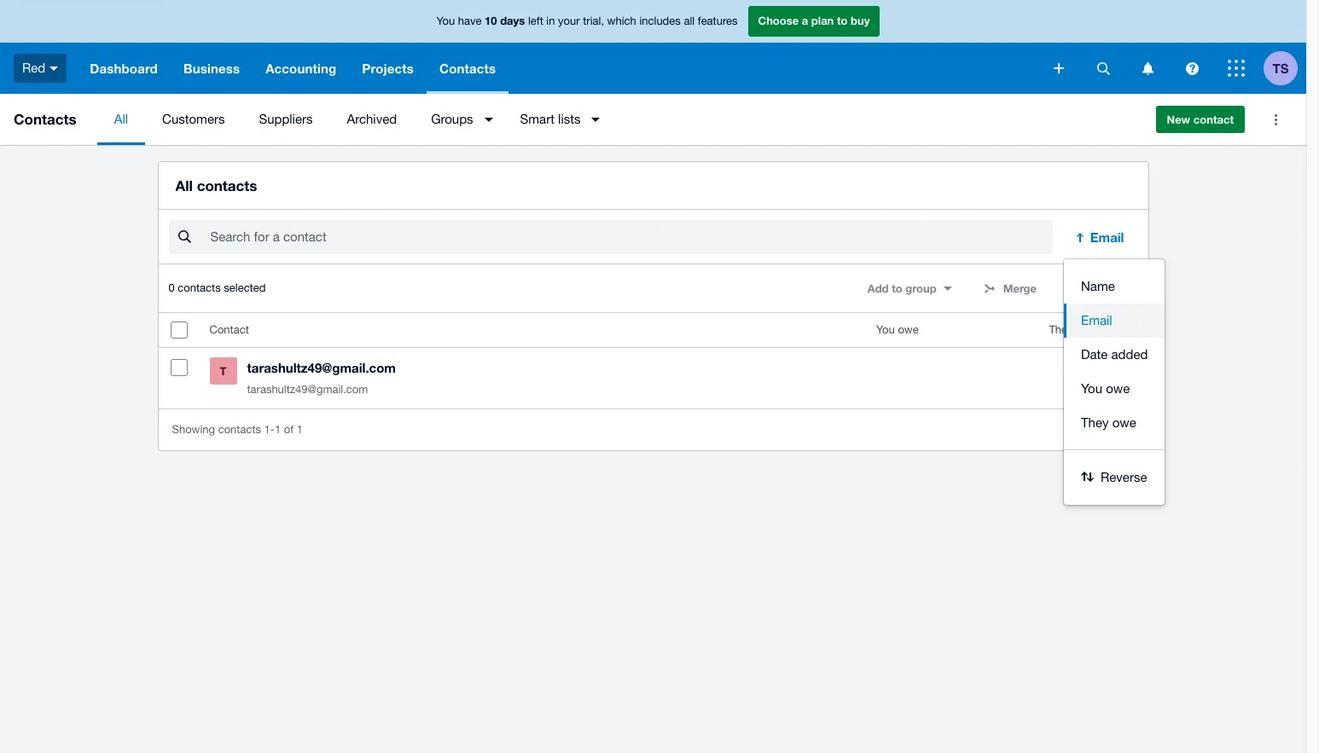 Task type: describe. For each thing, give the bounding box(es) containing it.
10
[[485, 14, 497, 28]]

choose a plan to buy
[[758, 14, 870, 28]]

groups
[[431, 112, 473, 126]]

days
[[500, 14, 525, 28]]

lists
[[558, 112, 581, 126]]

you owe inside contact list table element
[[877, 324, 919, 337]]

contact
[[1194, 113, 1234, 126]]

name button
[[1064, 270, 1165, 304]]

svg image inside red popup button
[[50, 66, 58, 71]]

red
[[22, 60, 45, 75]]

your
[[558, 15, 580, 28]]

you inside contact list table element
[[877, 324, 895, 337]]

0 horizontal spatial to
[[837, 14, 848, 28]]

1-
[[264, 424, 275, 436]]

date added button
[[1064, 338, 1165, 372]]

customers button
[[145, 94, 242, 145]]

they owe button
[[1064, 406, 1165, 441]]

choose
[[758, 14, 799, 28]]

add
[[868, 282, 889, 296]]

owe down add to group popup button
[[898, 324, 919, 337]]

you inside button
[[1081, 382, 1103, 396]]

1 horizontal spatial svg image
[[1228, 60, 1245, 77]]

business
[[183, 61, 240, 76]]

projects button
[[349, 43, 427, 94]]

email inside button
[[1081, 313, 1113, 328]]

0 horizontal spatial contacts
[[14, 110, 77, 128]]

projects
[[362, 61, 414, 76]]

owe inside you owe button
[[1106, 382, 1130, 396]]

they inside contact list table element
[[1049, 324, 1073, 337]]

date added
[[1081, 348, 1148, 362]]

name
[[1081, 279, 1115, 294]]

which
[[607, 15, 637, 28]]

reverse button
[[1064, 461, 1165, 495]]

actions menu image
[[1259, 102, 1293, 137]]

accounting
[[266, 61, 337, 76]]

contacts inside dropdown button
[[440, 61, 496, 76]]

added
[[1112, 348, 1148, 362]]

more row options button
[[1111, 351, 1145, 385]]

archive button
[[1058, 275, 1138, 302]]

red button
[[0, 43, 77, 94]]

they owe inside button
[[1081, 416, 1137, 430]]

all contacts
[[175, 177, 257, 195]]

all for all contacts
[[175, 177, 193, 195]]

tarashultz49@gmail.com inside tarashultz49@gmail.com tarashultz49@gmail.com
[[247, 383, 368, 396]]

dashboard
[[90, 61, 158, 76]]

left
[[528, 15, 544, 28]]

reverse
[[1101, 471, 1148, 485]]

a
[[802, 14, 809, 28]]

features
[[698, 15, 738, 28]]

includes
[[640, 15, 681, 28]]

list box containing name
[[1064, 260, 1165, 451]]

all for all
[[114, 112, 128, 126]]

banner containing ts
[[0, 0, 1307, 94]]

merge button
[[973, 275, 1047, 302]]

0 contacts selected
[[169, 282, 266, 295]]

you owe inside you owe button
[[1081, 382, 1130, 396]]

group
[[906, 282, 937, 296]]

you owe button
[[1064, 372, 1165, 406]]

owe up date
[[1077, 324, 1097, 337]]

contacts for showing
[[218, 424, 261, 436]]

accounting button
[[253, 43, 349, 94]]

you inside you have 10 days left in your trial, which includes all features
[[437, 15, 455, 28]]

tarashultz49@gmail.com tarashultz49@gmail.com
[[247, 360, 396, 396]]

new contact button
[[1156, 106, 1245, 133]]

email button
[[1064, 304, 1165, 338]]

group containing name
[[1064, 260, 1165, 506]]

have
[[458, 15, 482, 28]]

smart lists
[[520, 112, 581, 126]]

in
[[547, 15, 555, 28]]

add to group button
[[858, 275, 963, 302]]



Task type: locate. For each thing, give the bounding box(es) containing it.
owe down 'more row options' image
[[1106, 382, 1130, 396]]

contacts right the 0
[[178, 282, 221, 295]]

they owe up date
[[1049, 324, 1097, 337]]

contacts down customers button
[[197, 177, 257, 195]]

menu
[[97, 94, 1143, 145]]

owe down you owe button
[[1113, 416, 1137, 430]]

1 horizontal spatial they
[[1081, 416, 1109, 430]]

2 1 from the left
[[297, 424, 303, 436]]

1 vertical spatial all
[[175, 177, 193, 195]]

to right the add
[[892, 282, 903, 296]]

to inside popup button
[[892, 282, 903, 296]]

owe
[[898, 324, 919, 337], [1077, 324, 1097, 337], [1106, 382, 1130, 396], [1113, 416, 1137, 430]]

email button
[[1063, 220, 1138, 255]]

0 horizontal spatial svg image
[[1186, 62, 1199, 75]]

group
[[1064, 260, 1165, 506]]

1 vertical spatial contacts
[[178, 282, 221, 295]]

0 vertical spatial to
[[837, 14, 848, 28]]

1 tarashultz49@gmail.com from the top
[[247, 360, 396, 376]]

0 horizontal spatial you
[[437, 15, 455, 28]]

t
[[220, 365, 227, 378]]

they down you owe button
[[1081, 416, 1109, 430]]

0 vertical spatial they
[[1049, 324, 1073, 337]]

0 vertical spatial you owe
[[877, 324, 919, 337]]

svg image up new contact
[[1186, 62, 1199, 75]]

all
[[114, 112, 128, 126], [175, 177, 193, 195]]

0 horizontal spatial all
[[114, 112, 128, 126]]

0 horizontal spatial 1
[[275, 424, 281, 436]]

contacts down red popup button
[[14, 110, 77, 128]]

2 horizontal spatial you
[[1081, 382, 1103, 396]]

email
[[1091, 230, 1125, 245], [1081, 313, 1113, 328]]

showing contacts 1-1 of 1
[[172, 424, 303, 436]]

showing
[[172, 424, 215, 436]]

1 vertical spatial you
[[877, 324, 895, 337]]

you owe
[[877, 324, 919, 337], [1081, 382, 1130, 396]]

0 vertical spatial they owe
[[1049, 324, 1097, 337]]

you down the add
[[877, 324, 895, 337]]

groups button
[[414, 94, 503, 145]]

they
[[1049, 324, 1073, 337], [1081, 416, 1109, 430]]

contacts button
[[427, 43, 509, 94]]

all
[[684, 15, 695, 28]]

0 vertical spatial tarashultz49@gmail.com
[[247, 360, 396, 376]]

new contact
[[1167, 113, 1234, 126]]

1 right of
[[297, 424, 303, 436]]

to
[[837, 14, 848, 28], [892, 282, 903, 296]]

customers
[[162, 112, 225, 126]]

1 vertical spatial contacts
[[14, 110, 77, 128]]

you owe down 'more row options' image
[[1081, 382, 1130, 396]]

0
[[169, 282, 175, 295]]

1 horizontal spatial 1
[[297, 424, 303, 436]]

tarashultz49@gmail.com
[[247, 360, 396, 376], [247, 383, 368, 396]]

ts button
[[1264, 43, 1307, 94]]

banner
[[0, 0, 1307, 94]]

1 vertical spatial to
[[892, 282, 903, 296]]

1 vertical spatial they owe
[[1081, 416, 1137, 430]]

all button
[[97, 94, 145, 145]]

you owe down add to group
[[877, 324, 919, 337]]

svg image
[[1097, 62, 1110, 75], [1143, 62, 1154, 75], [1054, 63, 1064, 73], [50, 66, 58, 71]]

0 horizontal spatial they
[[1049, 324, 1073, 337]]

you have 10 days left in your trial, which includes all features
[[437, 14, 738, 28]]

0 vertical spatial you
[[437, 15, 455, 28]]

suppliers
[[259, 112, 313, 126]]

all inside button
[[114, 112, 128, 126]]

archived button
[[330, 94, 414, 145]]

contacts down have
[[440, 61, 496, 76]]

0 vertical spatial contacts
[[197, 177, 257, 195]]

business button
[[171, 43, 253, 94]]

archive
[[1088, 282, 1128, 296]]

contact list table element
[[158, 313, 1149, 409]]

email inside popup button
[[1091, 230, 1125, 245]]

suppliers button
[[242, 94, 330, 145]]

smart lists button
[[503, 94, 611, 145]]

new
[[1167, 113, 1191, 126]]

merge
[[1004, 282, 1037, 296]]

buy
[[851, 14, 870, 28]]

0 vertical spatial email
[[1091, 230, 1125, 245]]

2 tarashultz49@gmail.com from the top
[[247, 383, 368, 396]]

smart
[[520, 112, 555, 126]]

owe inside they owe button
[[1113, 416, 1137, 430]]

0 vertical spatial contacts
[[440, 61, 496, 76]]

trial,
[[583, 15, 604, 28]]

1 horizontal spatial you owe
[[1081, 382, 1130, 396]]

contacts for 0
[[178, 282, 221, 295]]

email down archive button
[[1081, 313, 1113, 328]]

add to group
[[868, 282, 937, 296]]

they owe inside contact list table element
[[1049, 324, 1097, 337]]

1 1 from the left
[[275, 424, 281, 436]]

contacts
[[440, 61, 496, 76], [14, 110, 77, 128]]

2 vertical spatial you
[[1081, 382, 1103, 396]]

0 horizontal spatial you owe
[[877, 324, 919, 337]]

they inside button
[[1081, 416, 1109, 430]]

1 vertical spatial tarashultz49@gmail.com
[[247, 383, 368, 396]]

they down archive button
[[1049, 324, 1073, 337]]

date
[[1081, 348, 1108, 362]]

contacts left 1-
[[218, 424, 261, 436]]

1 vertical spatial they
[[1081, 416, 1109, 430]]

you left have
[[437, 15, 455, 28]]

menu containing all
[[97, 94, 1143, 145]]

2 vertical spatial contacts
[[218, 424, 261, 436]]

of
[[284, 424, 294, 436]]

archived
[[347, 112, 397, 126]]

1 horizontal spatial to
[[892, 282, 903, 296]]

contact
[[210, 324, 249, 337]]

all down dashboard link
[[114, 112, 128, 126]]

1 vertical spatial email
[[1081, 313, 1113, 328]]

selected
[[224, 282, 266, 295]]

list box
[[1064, 260, 1165, 451]]

to left buy
[[837, 14, 848, 28]]

ts
[[1273, 60, 1289, 76]]

they owe down you owe button
[[1081, 416, 1137, 430]]

0 vertical spatial all
[[114, 112, 128, 126]]

you down date
[[1081, 382, 1103, 396]]

1 horizontal spatial all
[[175, 177, 193, 195]]

all down customers button
[[175, 177, 193, 195]]

1 left of
[[275, 424, 281, 436]]

they owe
[[1049, 324, 1097, 337], [1081, 416, 1137, 430]]

you
[[437, 15, 455, 28], [877, 324, 895, 337], [1081, 382, 1103, 396]]

svg image
[[1228, 60, 1245, 77], [1186, 62, 1199, 75]]

1 horizontal spatial you
[[877, 324, 895, 337]]

1 vertical spatial you owe
[[1081, 382, 1130, 396]]

contacts
[[197, 177, 257, 195], [178, 282, 221, 295], [218, 424, 261, 436]]

1 horizontal spatial contacts
[[440, 61, 496, 76]]

1
[[275, 424, 281, 436], [297, 424, 303, 436]]

contacts for all
[[197, 177, 257, 195]]

more row options image
[[1127, 363, 1129, 374]]

Search for a contact field
[[209, 221, 1053, 254]]

email up name
[[1091, 230, 1125, 245]]

svg image left ts
[[1228, 60, 1245, 77]]

plan
[[812, 14, 834, 28]]

dashboard link
[[77, 43, 171, 94]]



Task type: vqa. For each thing, say whether or not it's contained in the screenshot.
the leftmost the '1'
yes



